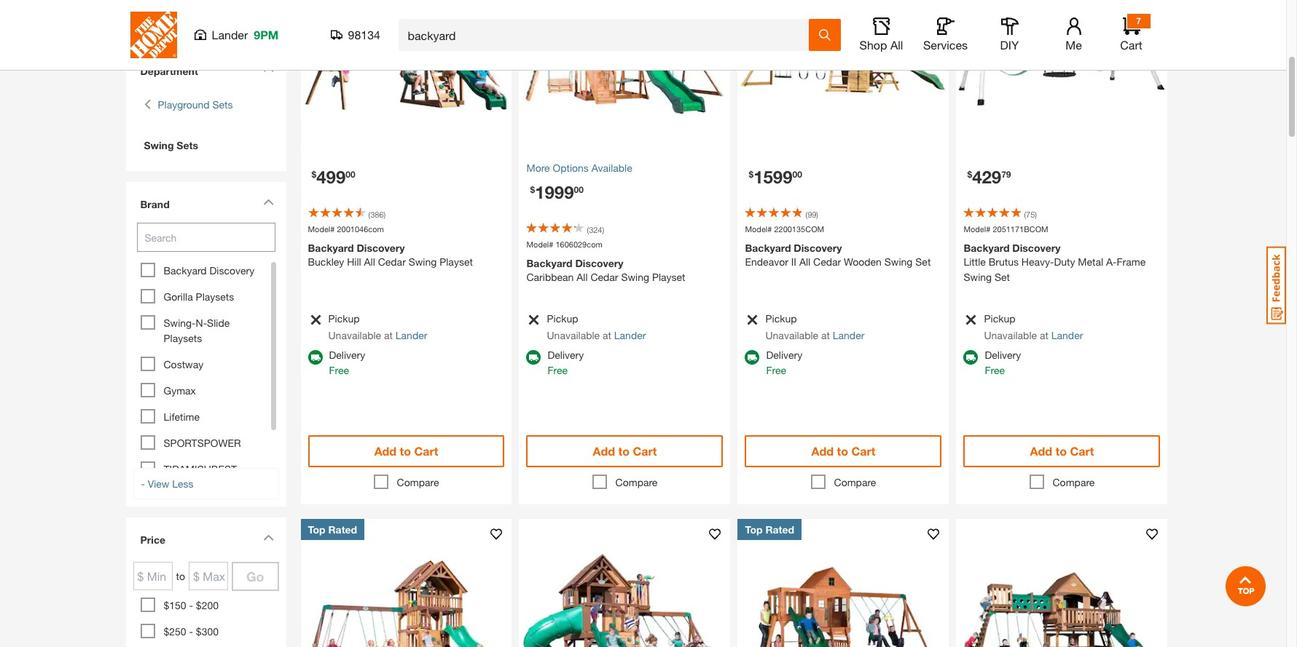 Task type: vqa. For each thing, say whether or not it's contained in the screenshot.
Resources
no



Task type: locate. For each thing, give the bounding box(es) containing it.
limited stock for pickup image for 429
[[964, 314, 978, 326]]

cedar inside backyard discovery buckley hill all cedar swing playset
[[378, 256, 406, 268]]

lifetime
[[164, 411, 200, 423]]

delivery free for 429
[[985, 349, 1021, 377]]

Search text field
[[137, 223, 275, 252]]

available shipping image for add to cart button associated with 499
[[308, 351, 322, 365]]

0 vertical spatial caret icon image
[[263, 66, 274, 72]]

discovery down the 2001046com
[[357, 242, 405, 254]]

- right $150
[[189, 600, 193, 612]]

pickup right limited stock for pickup icon
[[328, 313, 360, 325]]

) for 1599
[[816, 210, 818, 219]]

2 compare from the left
[[615, 477, 658, 489]]

compare
[[397, 477, 439, 489], [615, 477, 658, 489], [834, 477, 876, 489], [1053, 477, 1095, 489]]

1 vertical spatial set
[[995, 271, 1010, 283]]

hillcrest all cedar wooden swing set image
[[738, 520, 949, 648]]

4 compare from the left
[[1053, 477, 1095, 489]]

( up 2051171bcom
[[1024, 210, 1026, 219]]

pickup unavailable at lander for 1599
[[766, 313, 865, 342]]

endeavor
[[745, 256, 788, 268]]

backyard inside 'backyard discovery endeavor ii all cedar wooden swing set'
[[745, 242, 791, 254]]

gymax link
[[164, 385, 196, 397]]

model# up caribbean
[[527, 239, 553, 249]]

wooden
[[844, 256, 882, 268]]

0 vertical spatial playset
[[440, 256, 473, 268]]

brutus
[[989, 256, 1019, 268]]

discovery inside 'backyard discovery little brutus heavy-duty metal a-frame swing set'
[[1012, 242, 1061, 254]]

caret icon image
[[263, 66, 274, 72], [263, 199, 274, 206], [263, 535, 274, 541]]

woodridge elite all cedar swing set with elevated tunnel image
[[956, 520, 1168, 648]]

free
[[329, 364, 349, 377], [548, 364, 568, 377], [766, 364, 786, 377], [985, 364, 1005, 377]]

pickup unavailable at lander right limited stock for pickup icon
[[328, 313, 427, 342]]

0 vertical spatial sets
[[212, 98, 233, 111]]

delivery for 499
[[329, 349, 365, 361]]

limited stock for pickup image down little
[[964, 314, 978, 326]]

lander link for 499
[[396, 329, 427, 342]]

$ up "model# 2200135com"
[[749, 169, 754, 180]]

2 vertical spatial -
[[189, 626, 193, 638]]

playsets inside 'swing-n-slide playsets'
[[164, 332, 202, 345]]

to
[[400, 445, 411, 458], [618, 445, 630, 458], [837, 445, 848, 458], [1056, 445, 1067, 458], [176, 571, 185, 583]]

0 horizontal spatial sets
[[177, 139, 198, 152]]

to for 429
[[1056, 445, 1067, 458]]

backyard inside backyard discovery caribbean all cedar swing playset
[[527, 257, 572, 270]]

discovery inside 'backyard discovery endeavor ii all cedar wooden swing set'
[[794, 242, 842, 254]]

What can we help you find today? search field
[[408, 20, 808, 50]]

lifetime link
[[164, 411, 200, 423]]

compare for 499
[[397, 477, 439, 489]]

4 add from the left
[[1030, 445, 1052, 458]]

2 caret icon image from the top
[[263, 199, 274, 206]]

backyard up caribbean
[[527, 257, 572, 270]]

4 delivery from the left
[[985, 349, 1021, 361]]

playset inside backyard discovery caribbean all cedar swing playset
[[652, 271, 685, 283]]

2 available shipping image from the left
[[964, 351, 978, 365]]

swing
[[144, 139, 174, 152], [409, 256, 437, 268], [885, 256, 913, 268], [621, 271, 649, 283], [964, 271, 992, 283]]

delivery
[[329, 349, 365, 361], [548, 349, 584, 361], [766, 349, 803, 361], [985, 349, 1021, 361]]

back caret image
[[144, 97, 150, 112]]

1999
[[535, 182, 574, 202]]

$ left 79 at top right
[[967, 169, 972, 180]]

00 inside $ 1999 00
[[574, 184, 584, 195]]

1 at from the left
[[384, 329, 393, 342]]

backyard discovery endeavor ii all cedar wooden swing set
[[745, 242, 931, 268]]

top rated for hillcrest all cedar wooden swing set image
[[745, 524, 794, 536]]

1 horizontal spatial 00
[[574, 184, 584, 195]]

-
[[141, 478, 145, 490], [189, 600, 193, 612], [189, 626, 193, 638]]

00 for 1999
[[574, 184, 584, 195]]

1 free from the left
[[329, 364, 349, 377]]

00 up model# 2001046com
[[346, 169, 355, 180]]

1 pickup from the left
[[328, 313, 360, 325]]

playground
[[158, 98, 210, 111]]

) up the 2001046com
[[384, 210, 386, 219]]

1 add to cart from the left
[[374, 445, 438, 458]]

caret icon image up go
[[263, 535, 274, 541]]

gorilla playsets
[[164, 291, 234, 303]]

swing-
[[164, 317, 196, 329]]

backyard for 1599
[[745, 242, 791, 254]]

lander 9pm
[[212, 28, 279, 42]]

1 available shipping image from the left
[[745, 351, 760, 365]]

add for 499
[[374, 445, 397, 458]]

lander
[[212, 28, 248, 42], [396, 329, 427, 342], [614, 329, 646, 342], [833, 329, 865, 342], [1051, 329, 1083, 342]]

all right caribbean
[[577, 271, 588, 283]]

1 vertical spatial sets
[[177, 139, 198, 152]]

set inside 'backyard discovery little brutus heavy-duty metal a-frame swing set'
[[995, 271, 1010, 283]]

1 lander link from the left
[[396, 329, 427, 342]]

all inside backyard discovery buckley hill all cedar swing playset
[[364, 256, 375, 268]]

0 horizontal spatial available shipping image
[[745, 351, 760, 365]]

0 horizontal spatial 00
[[346, 169, 355, 180]]

available shipping image for 3rd add to cart button from right
[[527, 351, 541, 365]]

the home depot logo image
[[130, 12, 177, 58]]

sets down the 'department' link
[[212, 98, 233, 111]]

2200135com
[[774, 224, 824, 234]]

1 top from the left
[[308, 524, 325, 536]]

at for 429
[[1040, 329, 1049, 342]]

available shipping image
[[308, 351, 322, 365], [527, 351, 541, 365]]

- left "view"
[[141, 478, 145, 490]]

frame
[[1117, 256, 1146, 268]]

top for highlander all cedar wooden swing set image
[[308, 524, 325, 536]]

$
[[312, 169, 316, 180], [749, 169, 754, 180], [967, 169, 972, 180], [530, 184, 535, 195]]

pickup down caribbean
[[547, 313, 578, 325]]

1 horizontal spatial cedar
[[591, 271, 618, 283]]

2 delivery from the left
[[548, 349, 584, 361]]

playsets down swing-
[[164, 332, 202, 345]]

discovery down the 1606029com at left
[[575, 257, 623, 270]]

1 caret icon image from the top
[[263, 66, 274, 72]]

delivery free
[[329, 349, 365, 377], [548, 349, 584, 377], [766, 349, 803, 377], [985, 349, 1021, 377]]

(
[[368, 210, 370, 219], [806, 210, 808, 219], [1024, 210, 1026, 219], [587, 225, 589, 234]]

slide
[[207, 317, 230, 329]]

4 pickup from the left
[[984, 313, 1016, 325]]

top rated
[[308, 524, 357, 536], [745, 524, 794, 536]]

pickup unavailable at lander for 499
[[328, 313, 427, 342]]

3 pickup unavailable at lander from the left
[[766, 313, 865, 342]]

all right ii
[[799, 256, 810, 268]]

0 horizontal spatial set
[[916, 256, 931, 268]]

set left little
[[916, 256, 931, 268]]

3 caret icon image from the top
[[263, 535, 274, 541]]

1 vertical spatial caret icon image
[[263, 199, 274, 206]]

options
[[553, 161, 589, 174]]

3 at from the left
[[821, 329, 830, 342]]

1606029com
[[556, 239, 603, 249]]

top rated for highlander all cedar wooden swing set image
[[308, 524, 357, 536]]

3 limited stock for pickup image from the left
[[964, 314, 978, 326]]

4 lander link from the left
[[1051, 329, 1083, 342]]

3 lander link from the left
[[833, 329, 865, 342]]

1 vertical spatial -
[[189, 600, 193, 612]]

diy button
[[986, 17, 1033, 52]]

1 horizontal spatial available shipping image
[[964, 351, 978, 365]]

3 delivery free from the left
[[766, 349, 803, 377]]

set down brutus
[[995, 271, 1010, 283]]

4 add to cart from the left
[[1030, 445, 1094, 458]]

backyard discovery link
[[164, 265, 254, 277]]

pickup down ii
[[766, 313, 797, 325]]

skyfort all cedar wooden swing set with tube slide image
[[519, 520, 731, 648]]

limited stock for pickup image
[[308, 314, 322, 326]]

$ inside $ 1999 00
[[530, 184, 535, 195]]

lander link for 429
[[1051, 329, 1083, 342]]

discovery for 499
[[357, 242, 405, 254]]

00 up 2200135com
[[793, 169, 802, 180]]

pickup unavailable at lander
[[328, 313, 427, 342], [547, 313, 646, 342], [766, 313, 865, 342], [984, 313, 1083, 342]]

backyard discovery caribbean all cedar swing playset
[[527, 257, 685, 283]]

cart 7
[[1120, 15, 1143, 52]]

1 horizontal spatial top
[[745, 524, 763, 536]]

model#
[[308, 224, 335, 234], [745, 224, 772, 234], [964, 224, 991, 234], [527, 239, 553, 249]]

pickup unavailable at lander down the heavy-
[[984, 313, 1083, 342]]

0 horizontal spatial playset
[[440, 256, 473, 268]]

2 unavailable from the left
[[547, 329, 600, 342]]

caret icon image down 9pm
[[263, 66, 274, 72]]

pickup for 1599
[[766, 313, 797, 325]]

cedar down the 1606029com at left
[[591, 271, 618, 283]]

1 horizontal spatial sets
[[212, 98, 233, 111]]

swing inside 'backyard discovery endeavor ii all cedar wooden swing set'
[[885, 256, 913, 268]]

2 limited stock for pickup image from the left
[[745, 314, 759, 326]]

4 free from the left
[[985, 364, 1005, 377]]

all right shop
[[890, 38, 903, 52]]

$250
[[164, 626, 186, 638]]

discovery inside backyard discovery buckley hill all cedar swing playset
[[357, 242, 405, 254]]

4 add to cart button from the left
[[964, 436, 1160, 468]]

cedar right ii
[[813, 256, 841, 268]]

3 add to cart button from the left
[[745, 436, 942, 468]]

2 vertical spatial caret icon image
[[263, 535, 274, 541]]

duty
[[1054, 256, 1075, 268]]

add to cart button
[[308, 436, 505, 468], [527, 436, 723, 468], [745, 436, 942, 468], [964, 436, 1160, 468]]

pickup unavailable at lander down ii
[[766, 313, 865, 342]]

1 vertical spatial playsets
[[164, 332, 202, 345]]

model# for 1599
[[745, 224, 772, 234]]

$ inside $ 1599 00
[[749, 169, 754, 180]]

cedar right hill
[[378, 256, 406, 268]]

1 horizontal spatial rated
[[766, 524, 794, 536]]

backyard up endeavor
[[745, 242, 791, 254]]

view
[[148, 478, 169, 490]]

2 horizontal spatial 00
[[793, 169, 802, 180]]

4 at from the left
[[1040, 329, 1049, 342]]

4 delivery free from the left
[[985, 349, 1021, 377]]

2 top rated from the left
[[745, 524, 794, 536]]

1 horizontal spatial available shipping image
[[527, 351, 541, 365]]

add to cart
[[374, 445, 438, 458], [593, 445, 657, 458], [812, 445, 875, 458], [1030, 445, 1094, 458]]

swing sets
[[144, 139, 198, 152]]

cedar for 1599
[[813, 256, 841, 268]]

0 horizontal spatial top
[[308, 524, 325, 536]]

playsets up slide
[[196, 291, 234, 303]]

playset
[[440, 256, 473, 268], [652, 271, 685, 283]]

) for 499
[[384, 210, 386, 219]]

3 compare from the left
[[834, 477, 876, 489]]

00 inside $ 499 00
[[346, 169, 355, 180]]

1 unavailable from the left
[[328, 329, 381, 342]]

add for 429
[[1030, 445, 1052, 458]]

$ 1999 00
[[530, 182, 584, 202]]

0 vertical spatial set
[[916, 256, 931, 268]]

$ up model# 2001046com
[[312, 169, 316, 180]]

1 top rated from the left
[[308, 524, 357, 536]]

$ inside $ 499 00
[[312, 169, 316, 180]]

cedar inside 'backyard discovery endeavor ii all cedar wooden swing set'
[[813, 256, 841, 268]]

0 vertical spatial -
[[141, 478, 145, 490]]

1 vertical spatial playset
[[652, 271, 685, 283]]

2 add to cart button from the left
[[527, 436, 723, 468]]

$ for 1599
[[749, 169, 754, 180]]

3 unavailable from the left
[[766, 329, 818, 342]]

4 pickup unavailable at lander from the left
[[984, 313, 1083, 342]]

( up 2200135com
[[806, 210, 808, 219]]

caret icon image for brand
[[263, 199, 274, 206]]

- for $250
[[189, 626, 193, 638]]

caret icon image inside price link
[[263, 535, 274, 541]]

caret icon image inside brand link
[[263, 199, 274, 206]]

00 inside $ 1599 00
[[793, 169, 802, 180]]

feedback link image
[[1267, 246, 1286, 325]]

3 add to cart from the left
[[812, 445, 875, 458]]

1 delivery free from the left
[[329, 349, 365, 377]]

available shipping image
[[745, 351, 760, 365], [964, 351, 978, 365]]

$250 - $300
[[164, 626, 219, 638]]

backyard up buckley
[[308, 242, 354, 254]]

2 add to cart from the left
[[593, 445, 657, 458]]

1 horizontal spatial set
[[995, 271, 1010, 283]]

3 pickup from the left
[[766, 313, 797, 325]]

1 horizontal spatial top rated
[[745, 524, 794, 536]]

rated for hillcrest all cedar wooden swing set image
[[766, 524, 794, 536]]

0 horizontal spatial cedar
[[378, 256, 406, 268]]

4 unavailable from the left
[[984, 329, 1037, 342]]

2 free from the left
[[548, 364, 568, 377]]

) for 429
[[1035, 210, 1037, 219]]

model# up buckley
[[308, 224, 335, 234]]

heavy-
[[1022, 256, 1054, 268]]

backyard inside 'backyard discovery little brutus heavy-duty metal a-frame swing set'
[[964, 242, 1010, 254]]

sportspower
[[164, 437, 241, 450]]

- view less
[[141, 478, 194, 490]]

discovery for 1599
[[794, 242, 842, 254]]

delivery free for 499
[[329, 349, 365, 377]]

go button
[[232, 562, 279, 591]]

1 pickup unavailable at lander from the left
[[328, 313, 427, 342]]

gymax
[[164, 385, 196, 397]]

playsets
[[196, 291, 234, 303], [164, 332, 202, 345]]

$ for 499
[[312, 169, 316, 180]]

2 top from the left
[[745, 524, 763, 536]]

discovery down 2200135com
[[794, 242, 842, 254]]

pickup down brutus
[[984, 313, 1016, 325]]

3 add from the left
[[812, 445, 834, 458]]

less
[[172, 478, 194, 490]]

2 horizontal spatial cedar
[[813, 256, 841, 268]]

to for 499
[[400, 445, 411, 458]]

pickup
[[328, 313, 360, 325], [547, 313, 578, 325], [766, 313, 797, 325], [984, 313, 1016, 325]]

set inside 'backyard discovery endeavor ii all cedar wooden swing set'
[[916, 256, 931, 268]]

caret icon image up search text field
[[263, 199, 274, 206]]

top
[[308, 524, 325, 536], [745, 524, 763, 536]]

backyard inside backyard discovery buckley hill all cedar swing playset
[[308, 242, 354, 254]]

1 horizontal spatial limited stock for pickup image
[[745, 314, 759, 326]]

1 add from the left
[[374, 445, 397, 458]]

backyard discovery
[[164, 265, 254, 277]]

0 horizontal spatial top rated
[[308, 524, 357, 536]]

( 386 )
[[368, 210, 386, 219]]

0 horizontal spatial rated
[[328, 524, 357, 536]]

1 rated from the left
[[328, 524, 357, 536]]

model# 2051171bcom
[[964, 224, 1048, 234]]

sets down the playground at the left of the page
[[177, 139, 198, 152]]

3 free from the left
[[766, 364, 786, 377]]

1 compare from the left
[[397, 477, 439, 489]]

sets
[[212, 98, 233, 111], [177, 139, 198, 152]]

1 available shipping image from the left
[[308, 351, 322, 365]]

- right '$250'
[[189, 626, 193, 638]]

unavailable for 499
[[328, 329, 381, 342]]

$150 - $200
[[164, 600, 219, 612]]

model# up little
[[964, 224, 991, 234]]

limited stock for pickup image down caribbean
[[527, 314, 540, 326]]

model# up endeavor
[[745, 224, 772, 234]]

add to cart button for 429
[[964, 436, 1160, 468]]

limited stock for pickup image
[[527, 314, 540, 326], [745, 314, 759, 326], [964, 314, 978, 326]]

discovery down search text field
[[210, 265, 254, 277]]

$ 499 00
[[312, 167, 355, 187]]

all right hill
[[364, 256, 375, 268]]

available shipping image for 429
[[964, 351, 978, 365]]

) up 2051171bcom
[[1035, 210, 1037, 219]]

( up the 2001046com
[[368, 210, 370, 219]]

3 delivery from the left
[[766, 349, 803, 361]]

2 horizontal spatial limited stock for pickup image
[[964, 314, 978, 326]]

backyard up gorilla
[[164, 265, 207, 277]]

2 rated from the left
[[766, 524, 794, 536]]

$ for 1999
[[530, 184, 535, 195]]

1 add to cart button from the left
[[308, 436, 505, 468]]

a-
[[1106, 256, 1117, 268]]

2 pickup unavailable at lander from the left
[[547, 313, 646, 342]]

0 horizontal spatial available shipping image
[[308, 351, 322, 365]]

discovery up the heavy-
[[1012, 242, 1061, 254]]

add
[[374, 445, 397, 458], [593, 445, 615, 458], [812, 445, 834, 458], [1030, 445, 1052, 458]]

( 99 )
[[806, 210, 818, 219]]

$ down "more" on the top of the page
[[530, 184, 535, 195]]

little brutus heavy-duty metal a-frame swing set image
[[956, 0, 1168, 153]]

1 horizontal spatial playset
[[652, 271, 685, 283]]

) up 2200135com
[[816, 210, 818, 219]]

all
[[890, 38, 903, 52], [364, 256, 375, 268], [799, 256, 810, 268], [577, 271, 588, 283]]

lander link
[[396, 329, 427, 342], [614, 329, 646, 342], [833, 329, 865, 342], [1051, 329, 1083, 342]]

rated for highlander all cedar wooden swing set image
[[328, 524, 357, 536]]

me
[[1066, 38, 1082, 52]]

$200
[[196, 600, 219, 612]]

limited stock for pickup image down endeavor
[[745, 314, 759, 326]]

all inside button
[[890, 38, 903, 52]]

caret icon image inside the 'department' link
[[263, 66, 274, 72]]

unavailable
[[328, 329, 381, 342], [547, 329, 600, 342], [766, 329, 818, 342], [984, 329, 1037, 342]]

free for 499
[[329, 364, 349, 377]]

swing inside backyard discovery buckley hill all cedar swing playset
[[409, 256, 437, 268]]

1 delivery from the left
[[329, 349, 365, 361]]

$ inside $ 429 79
[[967, 169, 972, 180]]

00 down more options available
[[574, 184, 584, 195]]

backyard up little
[[964, 242, 1010, 254]]

)
[[384, 210, 386, 219], [816, 210, 818, 219], [1035, 210, 1037, 219], [602, 225, 604, 234]]

0 horizontal spatial limited stock for pickup image
[[527, 314, 540, 326]]

pickup unavailable at lander down backyard discovery caribbean all cedar swing playset
[[547, 313, 646, 342]]

2 available shipping image from the left
[[527, 351, 541, 365]]

limited stock for pickup image for 1599
[[745, 314, 759, 326]]



Task type: describe. For each thing, give the bounding box(es) containing it.
swing inside 'backyard discovery little brutus heavy-duty metal a-frame swing set'
[[964, 271, 992, 283]]

2 delivery free from the left
[[548, 349, 584, 377]]

backyard discovery buckley hill all cedar swing playset
[[308, 242, 473, 268]]

delivery for 1599
[[766, 349, 803, 361]]

) up the 1606029com at left
[[602, 225, 604, 234]]

pickup for 429
[[984, 313, 1016, 325]]

sets for playground sets
[[212, 98, 233, 111]]

99
[[808, 210, 816, 219]]

( 324 )
[[587, 225, 604, 234]]

shop all
[[860, 38, 903, 52]]

$250 - $300 link
[[164, 626, 219, 638]]

department link
[[133, 56, 279, 86]]

79
[[1001, 169, 1011, 180]]

$300
[[196, 626, 219, 638]]

$150 - $200 link
[[164, 600, 219, 612]]

lander link for 1599
[[833, 329, 865, 342]]

2 lander link from the left
[[614, 329, 646, 342]]

$150
[[164, 600, 186, 612]]

2051171bcom
[[993, 224, 1048, 234]]

tiramisubest link
[[164, 463, 237, 476]]

services button
[[922, 17, 969, 52]]

0 vertical spatial playsets
[[196, 291, 234, 303]]

lander for 429
[[1051, 329, 1083, 342]]

all inside 'backyard discovery endeavor ii all cedar wooden swing set'
[[799, 256, 810, 268]]

9pm
[[254, 28, 279, 42]]

compare for 1599
[[834, 477, 876, 489]]

available shipping image for 1599
[[745, 351, 760, 365]]

at for 1599
[[821, 329, 830, 342]]

costway link
[[164, 359, 203, 371]]

- view less link
[[133, 469, 279, 500]]

discovery for 429
[[1012, 242, 1061, 254]]

me button
[[1050, 17, 1097, 52]]

98134
[[348, 28, 380, 42]]

to for 1599
[[837, 445, 848, 458]]

available
[[592, 161, 632, 174]]

add to cart button for 499
[[308, 436, 505, 468]]

model# for 429
[[964, 224, 991, 234]]

swing-n-slide playsets
[[164, 317, 230, 345]]

shop all button
[[858, 17, 905, 52]]

playground sets
[[158, 98, 233, 111]]

department
[[140, 65, 198, 77]]

backyard discovery little brutus heavy-duty metal a-frame swing set
[[964, 242, 1146, 283]]

shop
[[860, 38, 887, 52]]

add to cart for 1599
[[812, 445, 875, 458]]

top for hillcrest all cedar wooden swing set image
[[745, 524, 763, 536]]

services
[[923, 38, 968, 52]]

429
[[972, 167, 1001, 187]]

pickup unavailable at lander for 429
[[984, 313, 1083, 342]]

$ 429 79
[[967, 167, 1011, 187]]

swing sets link
[[140, 138, 271, 153]]

$ 1599 00
[[749, 167, 802, 187]]

metal
[[1078, 256, 1103, 268]]

caret icon image for department
[[263, 66, 274, 72]]

1599
[[754, 167, 793, 187]]

7
[[1136, 15, 1141, 26]]

more
[[527, 161, 550, 174]]

( for 429
[[1024, 210, 1026, 219]]

little
[[964, 256, 986, 268]]

1 limited stock for pickup image from the left
[[527, 314, 540, 326]]

2 at from the left
[[603, 329, 611, 342]]

unavailable for 429
[[984, 329, 1037, 342]]

delivery for 429
[[985, 349, 1021, 361]]

free for 429
[[985, 364, 1005, 377]]

ii
[[791, 256, 797, 268]]

at for 499
[[384, 329, 393, 342]]

model# for 499
[[308, 224, 335, 234]]

2001046com
[[337, 224, 384, 234]]

324
[[589, 225, 602, 234]]

costway
[[164, 359, 203, 371]]

model# 2001046com
[[308, 224, 384, 234]]

unavailable for 1599
[[766, 329, 818, 342]]

highlander all cedar wooden swing set image
[[301, 520, 512, 648]]

compare for 429
[[1053, 477, 1095, 489]]

cedar inside backyard discovery caribbean all cedar swing playset
[[591, 271, 618, 283]]

playground sets link
[[158, 97, 233, 112]]

00 for 1599
[[793, 169, 802, 180]]

caret icon image for price
[[263, 535, 274, 541]]

price-range-upperBound telephone field
[[189, 563, 228, 591]]

delivery free for 1599
[[766, 349, 803, 377]]

00 for 499
[[346, 169, 355, 180]]

free for 1599
[[766, 364, 786, 377]]

more options available link
[[527, 160, 723, 175]]

brand
[[140, 198, 170, 211]]

swing inside backyard discovery caribbean all cedar swing playset
[[621, 271, 649, 283]]

98134 button
[[330, 28, 381, 42]]

add for 1599
[[812, 445, 834, 458]]

cedar for 499
[[378, 256, 406, 268]]

- for $150
[[189, 600, 193, 612]]

cart for 429
[[1070, 445, 1094, 458]]

$ for 429
[[967, 169, 972, 180]]

backyard for 499
[[308, 242, 354, 254]]

backyard for 429
[[964, 242, 1010, 254]]

499
[[316, 167, 346, 187]]

diy
[[1000, 38, 1019, 52]]

( up the 1606029com at left
[[587, 225, 589, 234]]

2 add from the left
[[593, 445, 615, 458]]

caribbean
[[527, 271, 574, 283]]

gorilla
[[164, 291, 193, 303]]

model# 1606029com
[[527, 239, 603, 249]]

add to cart button for 1599
[[745, 436, 942, 468]]

75
[[1026, 210, 1035, 219]]

hill
[[347, 256, 361, 268]]

sets for swing sets
[[177, 139, 198, 152]]

2 pickup from the left
[[547, 313, 578, 325]]

swing-n-slide playsets link
[[164, 317, 230, 345]]

tiramisubest
[[164, 463, 237, 476]]

lander for 1599
[[833, 329, 865, 342]]

price-range-lowerBound telephone field
[[133, 563, 172, 591]]

n-
[[196, 317, 207, 329]]

price
[[140, 534, 165, 547]]

( for 1599
[[806, 210, 808, 219]]

cart for 499
[[414, 445, 438, 458]]

all inside backyard discovery caribbean all cedar swing playset
[[577, 271, 588, 283]]

buckley hill all cedar swing playset image
[[301, 0, 512, 153]]

go
[[246, 569, 264, 585]]

lander for 499
[[396, 329, 427, 342]]

gorilla playsets link
[[164, 291, 234, 303]]

( 75 )
[[1024, 210, 1037, 219]]

add to cart for 499
[[374, 445, 438, 458]]

buckley
[[308, 256, 344, 268]]

cart for 1599
[[851, 445, 875, 458]]

brand link
[[133, 189, 279, 223]]

model# 2200135com
[[745, 224, 824, 234]]

caribbean all cedar swing playset image
[[519, 0, 731, 153]]

endeavor ii all cedar wooden swing set image
[[738, 0, 949, 153]]

playset inside backyard discovery buckley hill all cedar swing playset
[[440, 256, 473, 268]]

( for 499
[[368, 210, 370, 219]]

price link
[[133, 525, 279, 559]]

discovery inside backyard discovery caribbean all cedar swing playset
[[575, 257, 623, 270]]

add to cart for 429
[[1030, 445, 1094, 458]]

pickup for 499
[[328, 313, 360, 325]]



